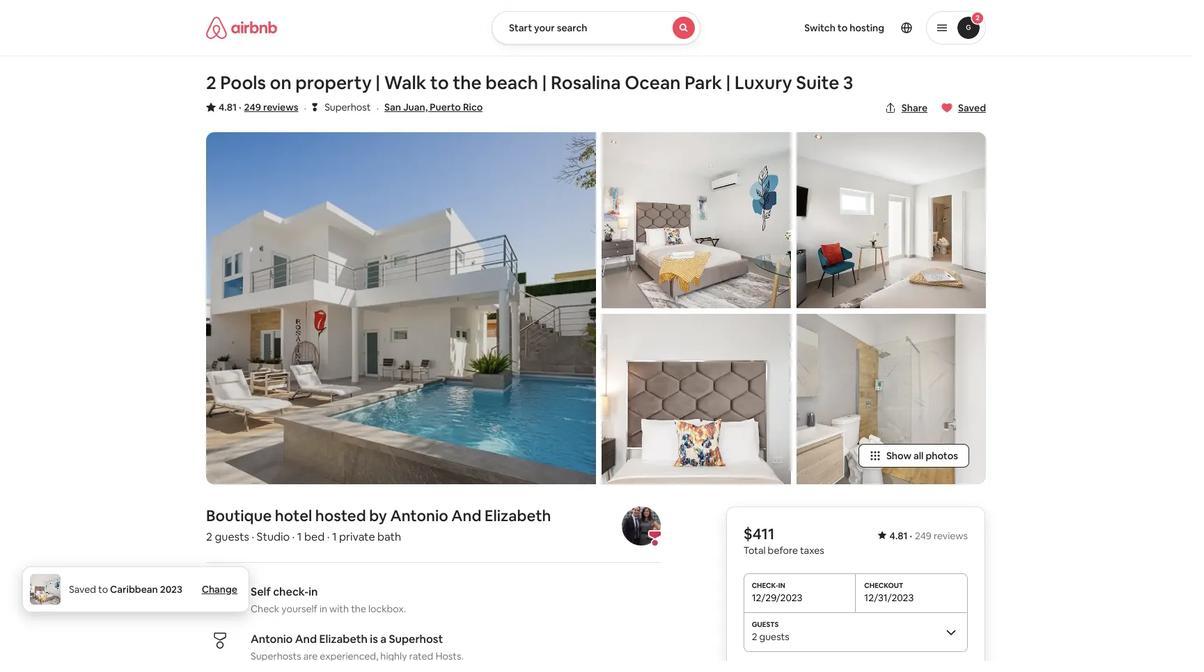 Task type: locate. For each thing, give the bounding box(es) containing it.
1 horizontal spatial 4.81 · 249 reviews
[[890, 530, 968, 543]]

0 horizontal spatial antonio
[[251, 633, 293, 647]]

4.81 · 249 reviews
[[219, 101, 298, 114], [890, 530, 968, 543]]

0 vertical spatial superhost
[[325, 101, 371, 114]]

1 horizontal spatial in
[[320, 603, 327, 616]]

1 horizontal spatial guests
[[760, 631, 790, 644]]

| right park at the top right of page
[[726, 71, 731, 95]]

0 vertical spatial in
[[309, 585, 318, 600]]

249
[[244, 101, 261, 114], [915, 530, 932, 543]]

· up 12/31/2023
[[910, 530, 913, 543]]

0 vertical spatial to
[[838, 22, 848, 34]]

saved
[[959, 102, 986, 114], [69, 584, 96, 596]]

to
[[838, 22, 848, 34], [430, 71, 449, 95], [98, 584, 108, 596]]

· san juan, puerto rico
[[376, 101, 483, 116]]

yourself
[[282, 603, 318, 616]]

0 horizontal spatial 4.81
[[219, 101, 237, 114]]

4.81 down pools
[[219, 101, 237, 114]]

antonio
[[390, 506, 448, 526], [251, 633, 293, 647]]

0 vertical spatial 4.81
[[219, 101, 237, 114]]

2 for 2 guests
[[752, 631, 758, 644]]

0 horizontal spatial 1
[[297, 530, 302, 545]]

1 horizontal spatial superhost
[[389, 633, 443, 647]]

0 horizontal spatial the
[[351, 603, 366, 616]]

1 | from the left
[[376, 71, 380, 95]]

$411 total before taxes
[[744, 525, 825, 557]]

superhost down property
[[325, 101, 371, 114]]

1 vertical spatial guests
[[760, 631, 790, 644]]

reviews
[[263, 101, 298, 114], [934, 530, 968, 543]]

the right with
[[351, 603, 366, 616]]

juan,
[[403, 101, 428, 114]]

1 left bed
[[297, 530, 302, 545]]

1 right bed
[[332, 530, 337, 545]]

the up rico
[[453, 71, 482, 95]]

0 vertical spatial 249
[[244, 101, 261, 114]]

1 vertical spatial the
[[351, 603, 366, 616]]

to up puerto
[[430, 71, 449, 95]]

1 horizontal spatial 249
[[915, 530, 932, 543]]

puerto
[[430, 101, 461, 114]]

elizabeth
[[319, 633, 368, 647]]

2 button
[[927, 11, 986, 45]]

with
[[330, 603, 349, 616]]

0 horizontal spatial to
[[98, 584, 108, 596]]

0 horizontal spatial 249
[[244, 101, 261, 114]]

2 inside popup button
[[752, 631, 758, 644]]

12/31/2023
[[865, 592, 914, 605]]

to inside profile element
[[838, 22, 848, 34]]

antonio inside the boutique hotel hosted by antonio and elizabeth 2 guests · studio · 1 bed · 1 private bath
[[390, 506, 448, 526]]

1 vertical spatial 4.81
[[890, 530, 908, 543]]

0 horizontal spatial guests
[[215, 530, 249, 545]]

in left with
[[320, 603, 327, 616]]

hosted
[[315, 506, 366, 526]]

2 vertical spatial to
[[98, 584, 108, 596]]

1 horizontal spatial 1
[[332, 530, 337, 545]]

hosting
[[850, 22, 885, 34]]

1 horizontal spatial the
[[453, 71, 482, 95]]

0 horizontal spatial reviews
[[263, 101, 298, 114]]

guests
[[215, 530, 249, 545], [760, 631, 790, 644]]

| left walk
[[376, 71, 380, 95]]

2 horizontal spatial |
[[726, 71, 731, 95]]

superhost
[[325, 101, 371, 114], [389, 633, 443, 647]]

2 inside dropdown button
[[976, 13, 980, 22]]

1 horizontal spatial |
[[542, 71, 547, 95]]

the
[[453, 71, 482, 95], [351, 603, 366, 616]]

show
[[887, 450, 912, 463]]

0 horizontal spatial saved
[[69, 584, 96, 596]]

photos
[[926, 450, 959, 463]]

2 | from the left
[[542, 71, 547, 95]]

0 vertical spatial antonio
[[390, 506, 448, 526]]

1
[[297, 530, 302, 545], [332, 530, 337, 545]]

0 horizontal spatial 4.81 · 249 reviews
[[219, 101, 298, 114]]

to right switch
[[838, 22, 848, 34]]

switch to hosting link
[[796, 13, 893, 42]]

0 vertical spatial reviews
[[263, 101, 298, 114]]

1 horizontal spatial to
[[430, 71, 449, 95]]

to left caribbean
[[98, 584, 108, 596]]

· left 󰀃
[[304, 101, 307, 116]]

saved for saved to caribbean 2023
[[69, 584, 96, 596]]

2 pools on property | walk to the beach | rosalina ocean park | luxury suite 3 image 1 image
[[206, 132, 596, 485]]

0 vertical spatial guests
[[215, 530, 249, 545]]

· right the studio
[[292, 530, 295, 545]]

your
[[534, 22, 555, 34]]

1 horizontal spatial saved
[[959, 102, 986, 114]]

4.81
[[219, 101, 237, 114], [890, 530, 908, 543]]

guests inside popup button
[[760, 631, 790, 644]]

| right beach
[[542, 71, 547, 95]]

1 vertical spatial 249
[[915, 530, 932, 543]]

2 pools on property | walk to the beach | rosalina ocean park | luxury suite 3 image 5 image
[[797, 314, 986, 485]]

2
[[976, 13, 980, 22], [206, 71, 216, 95], [206, 530, 212, 545], [752, 631, 758, 644]]

0 vertical spatial saved
[[959, 102, 986, 114]]

in
[[309, 585, 318, 600], [320, 603, 327, 616]]

switch
[[805, 22, 836, 34]]

2 guests
[[752, 631, 790, 644]]

·
[[239, 101, 241, 114], [304, 101, 307, 116], [376, 101, 379, 116], [252, 530, 254, 545], [292, 530, 295, 545], [327, 530, 330, 545], [910, 530, 913, 543]]

1 vertical spatial saved
[[69, 584, 96, 596]]

the for beach
[[453, 71, 482, 95]]

bath
[[378, 530, 401, 545]]

antonio and elizabeth is a superhost. learn more about antonio and elizabeth. image
[[622, 507, 661, 546], [622, 507, 661, 546]]

private
[[339, 530, 375, 545]]

to for saved to caribbean 2023
[[98, 584, 108, 596]]

guests down 12/29/2023
[[760, 631, 790, 644]]

0 vertical spatial the
[[453, 71, 482, 95]]

saved left caribbean
[[69, 584, 96, 596]]

12/29/2023
[[752, 592, 803, 605]]

san
[[385, 101, 401, 114]]

and elizabeth
[[452, 506, 551, 526]]

self check-in check yourself in with the lockbox.
[[251, 585, 406, 616]]

saved right the share
[[959, 102, 986, 114]]

in up yourself at the bottom of the page
[[309, 585, 318, 600]]

0 horizontal spatial superhost
[[325, 101, 371, 114]]

saved for saved
[[959, 102, 986, 114]]

4.81 up 12/31/2023
[[890, 530, 908, 543]]

1 vertical spatial reviews
[[934, 530, 968, 543]]

antonio up the bath
[[390, 506, 448, 526]]

1 horizontal spatial antonio
[[390, 506, 448, 526]]

superhost right the a
[[389, 633, 443, 647]]

2 horizontal spatial to
[[838, 22, 848, 34]]

pools
[[220, 71, 266, 95]]

guests down boutique
[[215, 530, 249, 545]]

the inside self check-in check yourself in with the lockbox.
[[351, 603, 366, 616]]

check-
[[273, 585, 309, 600]]

2 pools on property | walk to the beach | rosalina ocean park | luxury suite 3 image 4 image
[[797, 132, 986, 309]]

antonio down check
[[251, 633, 293, 647]]

|
[[376, 71, 380, 95], [542, 71, 547, 95], [726, 71, 731, 95]]

lockbox.
[[368, 603, 406, 616]]

2 pools on property | walk to the beach | rosalina ocean park | luxury suite 3 image 2 image
[[602, 132, 791, 309]]

saved inside button
[[959, 102, 986, 114]]

· left san
[[376, 101, 379, 116]]

a
[[381, 633, 387, 647]]

· right bed
[[327, 530, 330, 545]]

0 horizontal spatial |
[[376, 71, 380, 95]]



Task type: describe. For each thing, give the bounding box(es) containing it.
boutique hotel hosted by antonio and elizabeth 2 guests · studio · 1 bed · 1 private bath
[[206, 506, 551, 545]]

all
[[914, 450, 924, 463]]

property
[[296, 71, 372, 95]]

change
[[202, 584, 238, 596]]

1 vertical spatial 4.81 · 249 reviews
[[890, 530, 968, 543]]

saved button
[[936, 96, 992, 120]]

self
[[251, 585, 271, 600]]

2 guests button
[[744, 613, 968, 652]]

rosalina
[[551, 71, 621, 95]]

rico
[[463, 101, 483, 114]]

2 1 from the left
[[332, 530, 337, 545]]

share button
[[880, 96, 934, 120]]

1 vertical spatial antonio
[[251, 633, 293, 647]]

1 vertical spatial in
[[320, 603, 327, 616]]

start your search
[[509, 22, 588, 34]]

bed
[[304, 530, 325, 545]]

change button
[[202, 584, 238, 596]]

by
[[369, 506, 387, 526]]

2 for 2
[[976, 13, 980, 22]]

show all photos button
[[859, 444, 970, 468]]

check
[[251, 603, 280, 616]]

2023
[[160, 584, 183, 596]]

2 for 2 pools on property | walk to the beach | rosalina ocean park | luxury suite 3
[[206, 71, 216, 95]]

on
[[270, 71, 292, 95]]

caribbean
[[110, 584, 158, 596]]

󰀃
[[312, 100, 318, 114]]

beach
[[486, 71, 539, 95]]

2 inside the boutique hotel hosted by antonio and elizabeth 2 guests · studio · 1 bed · 1 private bath
[[206, 530, 212, 545]]

total
[[744, 545, 766, 557]]

before
[[768, 545, 798, 557]]

2 pools on property | walk to the beach | rosalina ocean park | luxury suite 3 image 3 image
[[602, 314, 791, 485]]

walk
[[384, 71, 427, 95]]

ocean
[[625, 71, 681, 95]]

taxes
[[800, 545, 825, 557]]

3
[[844, 71, 854, 95]]

$411
[[744, 525, 775, 544]]

0 vertical spatial 4.81 · 249 reviews
[[219, 101, 298, 114]]

3 | from the left
[[726, 71, 731, 95]]

· left the studio
[[252, 530, 254, 545]]

show all photos
[[887, 450, 959, 463]]

suite
[[796, 71, 840, 95]]

249 reviews button
[[244, 100, 298, 114]]

luxury
[[735, 71, 793, 95]]

start
[[509, 22, 532, 34]]

boutique
[[206, 506, 272, 526]]

1 1 from the left
[[297, 530, 302, 545]]

1 vertical spatial to
[[430, 71, 449, 95]]

guests inside the boutique hotel hosted by antonio and elizabeth 2 guests · studio · 1 bed · 1 private bath
[[215, 530, 249, 545]]

1 vertical spatial superhost
[[389, 633, 443, 647]]

to for switch to hosting
[[838, 22, 848, 34]]

the for lockbox.
[[351, 603, 366, 616]]

0 horizontal spatial in
[[309, 585, 318, 600]]

is
[[370, 633, 378, 647]]

1 horizontal spatial reviews
[[934, 530, 968, 543]]

· down pools
[[239, 101, 241, 114]]

Start your search search field
[[492, 11, 701, 45]]

start your search button
[[492, 11, 701, 45]]

2 pools on property | walk to the beach | rosalina ocean park | luxury suite 3
[[206, 71, 854, 95]]

san juan, puerto rico button
[[385, 99, 483, 116]]

switch to hosting
[[805, 22, 885, 34]]

and
[[295, 633, 317, 647]]

saved to caribbean 2023
[[69, 584, 183, 596]]

1 horizontal spatial 4.81
[[890, 530, 908, 543]]

search
[[557, 22, 588, 34]]

hotel
[[275, 506, 312, 526]]

park
[[685, 71, 722, 95]]

profile element
[[718, 0, 986, 56]]

share
[[902, 102, 928, 114]]

antonio and elizabeth is a superhost
[[251, 633, 443, 647]]

studio
[[257, 530, 290, 545]]



Task type: vqa. For each thing, say whether or not it's contained in the screenshot.
the middle to
yes



